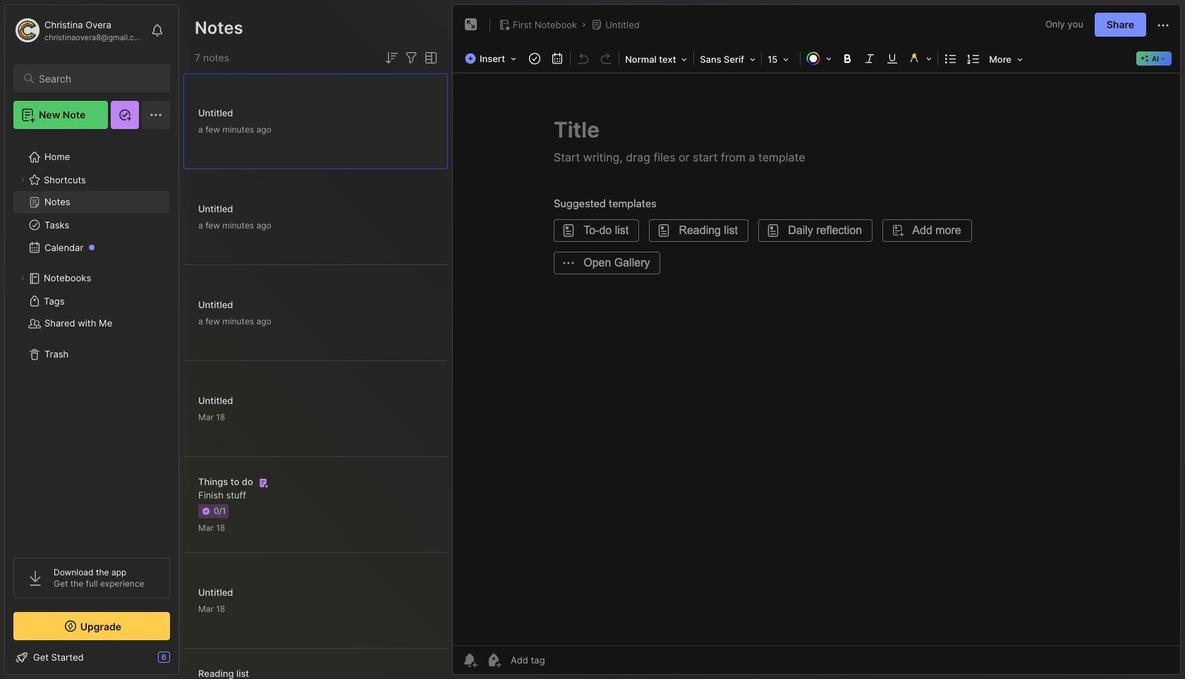 Task type: vqa. For each thing, say whether or not it's contained in the screenshot.
Insert link image
no



Task type: locate. For each thing, give the bounding box(es) containing it.
numbered list image
[[964, 49, 984, 68]]

more actions image
[[1156, 17, 1173, 34]]

Add tag field
[[510, 654, 616, 667]]

None search field
[[39, 70, 157, 87]]

Search text field
[[39, 72, 157, 85]]

View options field
[[420, 49, 440, 66]]

bold image
[[838, 49, 858, 68]]

calendar event image
[[548, 49, 568, 68]]

Font color field
[[803, 49, 837, 68]]

Note Editor text field
[[453, 73, 1181, 646]]

tree
[[5, 138, 179, 546]]

Heading level field
[[621, 49, 693, 69]]

none search field inside main element
[[39, 70, 157, 87]]

bulleted list image
[[942, 49, 962, 68]]

italic image
[[861, 49, 880, 68]]

tree inside main element
[[5, 138, 179, 546]]

Help and Learning task checklist field
[[5, 647, 179, 669]]

More field
[[986, 49, 1028, 69]]

note window element
[[452, 4, 1182, 679]]

underline image
[[883, 49, 903, 68]]

More actions field
[[1156, 16, 1173, 34]]



Task type: describe. For each thing, give the bounding box(es) containing it.
add a reminder image
[[462, 652, 479, 669]]

Insert field
[[462, 49, 524, 68]]

Font size field
[[764, 49, 799, 69]]

main element
[[0, 0, 184, 680]]

add filters image
[[403, 49, 420, 66]]

Account field
[[13, 16, 144, 44]]

Add filters field
[[403, 49, 420, 66]]

add tag image
[[486, 652, 503, 669]]

Highlight field
[[904, 49, 937, 68]]

Sort options field
[[383, 49, 400, 66]]

expand note image
[[463, 16, 480, 33]]

task image
[[525, 49, 545, 68]]

Font family field
[[696, 49, 760, 69]]

click to collapse image
[[178, 654, 189, 671]]

expand notebooks image
[[18, 275, 27, 283]]



